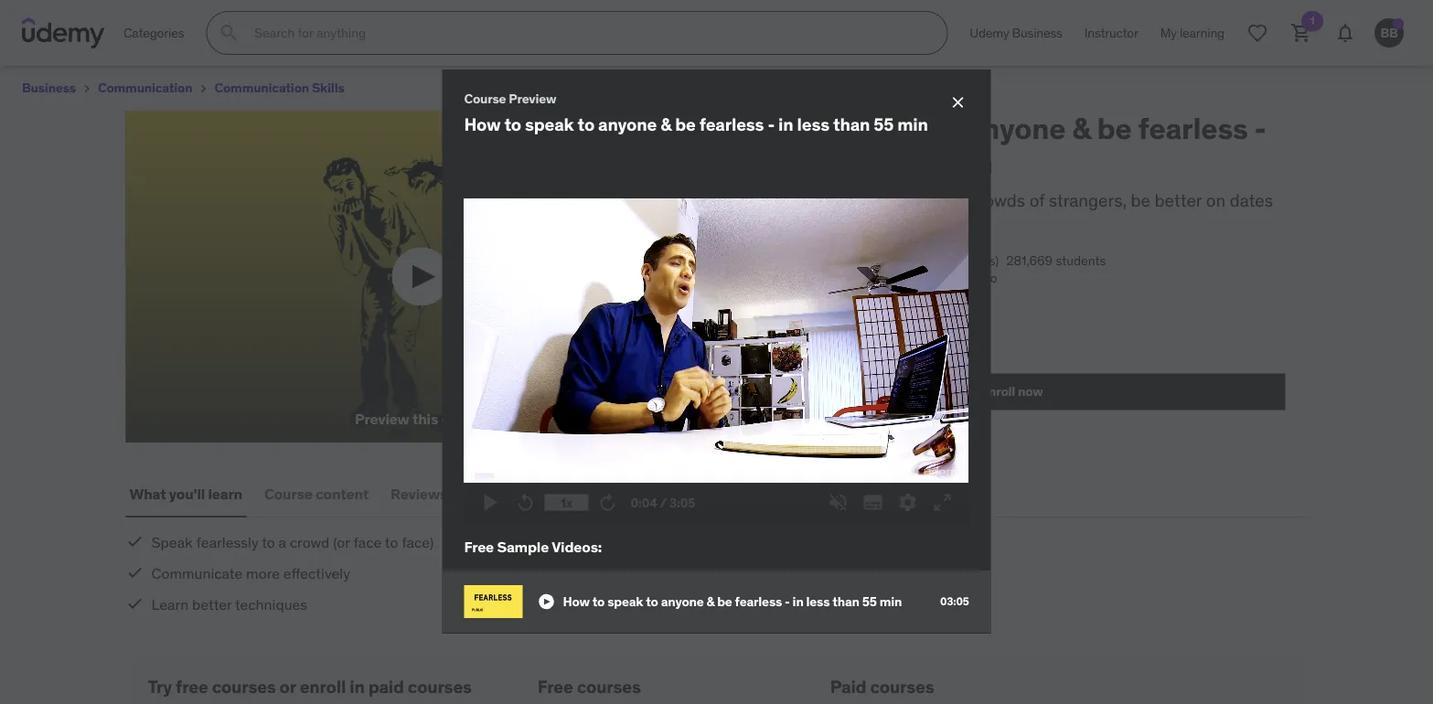 Task type: describe. For each thing, give the bounding box(es) containing it.
[auto]
[[885, 321, 919, 337]]

how for how to speak to anyone & be fearless - in less than 55 min learn to quickly connect with crowds of strangers, be better on dates or ace that job interview.
[[739, 110, 801, 146]]

effectively
[[283, 564, 350, 583]]

or inside how to speak to anyone & be fearless - in less than 55 min learn to quickly connect with crowds of strangers, be better on dates or ace that job interview.
[[739, 213, 754, 235]]

created by ricardo mendoza
[[739, 295, 903, 312]]

course content button
[[261, 472, 372, 516]]

small image for communicate more effectively
[[126, 563, 144, 582]]

& for how to speak to anyone & be fearless - in less than 55 min
[[707, 593, 715, 610]]

fullscreen image
[[932, 492, 954, 514]]

content
[[315, 484, 369, 503]]

english for english
[[761, 321, 803, 337]]

enroll now
[[981, 383, 1043, 400]]

1x button
[[545, 487, 589, 518]]

course preview how to speak to anyone & be fearless - in less than 55 min
[[464, 91, 928, 135]]

that
[[790, 213, 821, 235]]

instructor
[[1085, 24, 1139, 41]]

instructor link
[[1074, 11, 1149, 55]]

- for how to speak to anyone & be fearless - in less than 55 min
[[785, 593, 790, 610]]

mendoza
[[851, 295, 903, 312]]

a
[[279, 533, 286, 552]]

free tutorial
[[746, 254, 807, 268]]

try
[[148, 676, 172, 698]]

paid
[[830, 676, 867, 698]]

speak
[[151, 533, 193, 552]]

course content
[[264, 484, 369, 503]]

communication skills link
[[214, 77, 344, 100]]

min for how to speak to anyone & be fearless - in less than 55 min
[[880, 593, 902, 610]]

0:04 / 3:05
[[631, 494, 695, 511]]

course for course preview how to speak to anyone & be fearless - in less than 55 min
[[464, 91, 506, 107]]

reviews button
[[387, 472, 451, 516]]

281,669 students
[[1006, 252, 1106, 268]]

of inside how to speak to anyone & be fearless - in less than 55 min learn to quickly connect with crowds of strangers, be better on dates or ace that job interview.
[[1030, 189, 1045, 211]]

ricardo
[[804, 295, 848, 312]]

55 for how to speak to anyone & be fearless - in less than 55 min learn to quickly connect with crowds of strangers, be better on dates or ace that job interview.
[[901, 145, 935, 181]]

settings image
[[897, 492, 919, 514]]

communicate more effectively
[[151, 564, 350, 583]]

(or
[[333, 533, 350, 552]]

fearlessly
[[196, 533, 258, 552]]

& inside course preview how to speak to anyone & be fearless - in less than 55 min
[[661, 113, 672, 135]]

enroll
[[300, 676, 346, 698]]

4.5
[[822, 252, 840, 268]]

3 courses from the left
[[577, 676, 641, 698]]

/
[[660, 494, 667, 511]]

3:05
[[669, 494, 695, 511]]

students
[[1056, 252, 1106, 268]]

communication for communication skills
[[214, 80, 309, 96]]

udemy business
[[970, 24, 1063, 41]]

business link
[[22, 77, 76, 100]]

ace
[[758, 213, 786, 235]]

interview.
[[854, 213, 928, 235]]

udemy
[[970, 24, 1009, 41]]

free for free courses
[[538, 676, 573, 698]]

dates
[[1230, 189, 1273, 211]]

55 for how to speak to anyone & be fearless - in less than 55 min
[[862, 593, 877, 610]]

2 courses from the left
[[408, 676, 472, 698]]

crowds
[[970, 189, 1025, 211]]

- inside course preview how to speak to anyone & be fearless - in less than 55 min
[[768, 113, 775, 135]]

preview this course button
[[126, 110, 717, 443]]

preview this course
[[355, 410, 487, 428]]

free for free
[[739, 347, 774, 369]]

how to speak to anyone & be fearless - in less than 55 min
[[563, 593, 902, 610]]

how to speak to anyone & be fearless - in less than 55 min learn to quickly connect with crowds of strangers, be better on dates or ace that job interview.
[[739, 110, 1273, 235]]

demand
[[917, 270, 963, 286]]

enroll
[[981, 383, 1015, 400]]

- for how to speak to anyone & be fearless - in less than 55 min learn to quickly connect with crowds of strangers, be better on dates or ace that job interview.
[[1254, 110, 1266, 146]]

subtitles image
[[862, 492, 884, 514]]

speak fearlessly to a crowd (or face to face)
[[151, 533, 434, 552]]

communication for communication
[[98, 80, 193, 96]]

1 courses from the left
[[212, 676, 276, 698]]

what you'll learn
[[129, 484, 242, 503]]

how for how to speak to anyone & be fearless - in less than 55 min
[[563, 593, 590, 610]]

play image
[[480, 492, 502, 514]]

job
[[825, 213, 849, 235]]

on-
[[897, 270, 917, 286]]

with
[[933, 189, 965, 211]]

you'll
[[169, 484, 205, 503]]

0 horizontal spatial small image
[[537, 593, 556, 611]]

xsmall image
[[80, 81, 94, 96]]

this
[[412, 410, 438, 428]]

0 horizontal spatial business
[[22, 80, 76, 96]]

try free courses or enroll in paid courses
[[148, 676, 472, 698]]

techniques
[[235, 595, 307, 614]]

than for how to speak to anyone & be fearless - in less than 55 min
[[833, 593, 860, 610]]

course for course content
[[264, 484, 312, 503]]

learn better techniques
[[151, 595, 307, 614]]

preview inside course preview how to speak to anyone & be fearless - in less than 55 min
[[509, 91, 556, 107]]

what
[[129, 484, 166, 503]]

progress bar slider
[[475, 465, 958, 487]]

connect
[[865, 189, 928, 211]]

on
[[1206, 189, 1226, 211]]

0 horizontal spatial or
[[280, 676, 296, 698]]

03:05
[[940, 594, 969, 608]]

how to speak to anyone & be fearless - in less than 55 min dialog
[[442, 70, 991, 634]]

better inside how to speak to anyone & be fearless - in less than 55 min learn to quickly connect with crowds of strangers, be better on dates or ace that job interview.
[[1155, 189, 1202, 211]]

submit search image
[[218, 22, 240, 44]]

tutorial
[[770, 254, 807, 268]]



Task type: locate. For each thing, give the bounding box(es) containing it.
1 horizontal spatial -
[[785, 593, 790, 610]]

0 horizontal spatial communication
[[98, 80, 193, 96]]

& for how to speak to anyone & be fearless - in less than 55 min learn to quickly connect with crowds of strangers, be better on dates or ace that job interview.
[[1072, 110, 1091, 146]]

speak
[[842, 110, 925, 146], [525, 113, 574, 135], [607, 593, 643, 610]]

2 communication from the left
[[214, 80, 309, 96]]

0:04
[[631, 494, 657, 511]]

1 horizontal spatial or
[[739, 213, 754, 235]]

fearless inside how to speak to anyone & be fearless - in less than 55 min learn to quickly connect with crowds of strangers, be better on dates or ace that job interview.
[[1138, 110, 1248, 146]]

small image down free sample videos:
[[537, 593, 556, 611]]

course inside button
[[264, 484, 312, 503]]

business left xsmall image
[[22, 80, 76, 96]]

udemy business link
[[959, 11, 1074, 55]]

udemy image
[[22, 17, 105, 48]]

than for how to speak to anyone & be fearless - in less than 55 min learn to quickly connect with crowds of strangers, be better on dates or ace that job interview.
[[832, 145, 894, 181]]

1 horizontal spatial business
[[1012, 24, 1063, 41]]

speak inside course preview how to speak to anyone & be fearless - in less than 55 min
[[525, 113, 574, 135]]

to
[[807, 110, 836, 146], [931, 110, 960, 146], [504, 113, 521, 135], [578, 113, 595, 135], [787, 189, 802, 211], [262, 533, 275, 552], [385, 533, 398, 552], [592, 593, 605, 610], [646, 593, 658, 610]]

anyone
[[966, 110, 1066, 146], [598, 113, 657, 135], [661, 593, 704, 610]]

0 vertical spatial of
[[1030, 189, 1045, 211]]

free inside the how to speak to anyone & be fearless - in less than 55 min dialog
[[464, 538, 494, 556]]

speak for how to speak to anyone & be fearless - in less than 55 min learn to quickly connect with crowds of strangers, be better on dates or ace that job interview.
[[842, 110, 925, 146]]

in inside course preview how to speak to anyone & be fearless - in less than 55 min
[[778, 113, 793, 135]]

english [auto]
[[839, 321, 919, 337]]

paid
[[368, 676, 404, 698]]

1 horizontal spatial of
[[1030, 189, 1045, 211]]

videos:
[[552, 538, 602, 556]]

small image down '4.5'
[[822, 269, 840, 288]]

0 horizontal spatial course
[[264, 484, 312, 503]]

face)
[[402, 533, 434, 552]]

281,669
[[1006, 252, 1053, 268]]

1 horizontal spatial course
[[464, 91, 506, 107]]

instructors
[[469, 484, 544, 503]]

or left ace
[[739, 213, 754, 235]]

(13,234
[[911, 252, 953, 268]]

learn
[[739, 189, 783, 211], [151, 595, 189, 614]]

1 horizontal spatial learn
[[739, 189, 783, 211]]

course
[[441, 410, 487, 428]]

less inside course preview how to speak to anyone & be fearless - in less than 55 min
[[797, 113, 830, 135]]

3 small image from the top
[[126, 594, 144, 613]]

be inside course preview how to speak to anyone & be fearless - in less than 55 min
[[675, 113, 696, 135]]

quickly
[[807, 189, 861, 211]]

english for english [auto]
[[839, 321, 882, 337]]

crowd
[[290, 533, 330, 552]]

than inside course preview how to speak to anyone & be fearless - in less than 55 min
[[833, 113, 870, 135]]

sample
[[497, 538, 549, 556]]

or
[[739, 213, 754, 235], [280, 676, 296, 698]]

-
[[1254, 110, 1266, 146], [768, 113, 775, 135], [785, 593, 790, 610]]

speak inside how to speak to anyone & be fearless - in less than 55 min learn to quickly connect with crowds of strangers, be better on dates or ace that job interview.
[[842, 110, 925, 146]]

how inside how to speak to anyone & be fearless - in less than 55 min learn to quickly connect with crowds of strangers, be better on dates or ace that job interview.
[[739, 110, 801, 146]]

created
[[739, 295, 784, 312]]

& inside how to speak to anyone & be fearless - in less than 55 min learn to quickly connect with crowds of strangers, be better on dates or ace that job interview.
[[1072, 110, 1091, 146]]

fearless for how to speak to anyone & be fearless - in less than 55 min
[[735, 593, 782, 610]]

4 courses from the left
[[870, 676, 934, 698]]

2 vertical spatial small image
[[126, 594, 144, 613]]

reviews
[[391, 484, 447, 503]]

better down communicate
[[192, 595, 232, 614]]

57min
[[844, 270, 880, 286]]

0 vertical spatial min
[[897, 113, 928, 135]]

than inside how to speak to anyone & be fearless - in less than 55 min learn to quickly connect with crowds of strangers, be better on dates or ace that job interview.
[[832, 145, 894, 181]]

learn down communicate
[[151, 595, 189, 614]]

of right crowds
[[1030, 189, 1045, 211]]

1 horizontal spatial speak
[[607, 593, 643, 610]]

english down ricardo mendoza link
[[839, 321, 882, 337]]

1 vertical spatial of
[[883, 270, 894, 286]]

1 horizontal spatial how
[[563, 593, 590, 610]]

min inside how to speak to anyone & be fearless - in less than 55 min learn to quickly connect with crowds of strangers, be better on dates or ace that job interview.
[[941, 145, 993, 181]]

1 horizontal spatial anyone
[[661, 593, 704, 610]]

min up with
[[941, 145, 993, 181]]

1 vertical spatial less
[[770, 145, 825, 181]]

less inside how to speak to anyone & be fearless - in less than 55 min learn to quickly connect with crowds of strangers, be better on dates or ace that job interview.
[[770, 145, 825, 181]]

communication skills
[[214, 80, 344, 96]]

small image for learn better techniques
[[126, 594, 144, 613]]

learn
[[208, 484, 242, 503]]

how
[[739, 110, 801, 146], [464, 113, 501, 135], [563, 593, 590, 610]]

2 horizontal spatial -
[[1254, 110, 1266, 146]]

2 vertical spatial 55
[[862, 593, 877, 610]]

2 horizontal spatial speak
[[842, 110, 925, 146]]

free for free sample videos:
[[464, 538, 494, 556]]

business
[[1012, 24, 1063, 41], [22, 80, 76, 96]]

1 vertical spatial min
[[941, 145, 993, 181]]

0 vertical spatial learn
[[739, 189, 783, 211]]

course inside course preview how to speak to anyone & be fearless - in less than 55 min
[[464, 91, 506, 107]]

1 horizontal spatial communication
[[214, 80, 309, 96]]

communicate
[[151, 564, 243, 583]]

1 communication from the left
[[98, 80, 193, 96]]

free for free tutorial
[[746, 254, 768, 268]]

min left 03:05
[[880, 593, 902, 610]]

better
[[1155, 189, 1202, 211], [192, 595, 232, 614]]

anyone inside course preview how to speak to anyone & be fearless - in less than 55 min
[[598, 113, 657, 135]]

0 horizontal spatial preview
[[355, 410, 409, 428]]

free sample videos:
[[464, 538, 602, 556]]

small image for speak fearlessly to a crowd (or face to face)
[[126, 532, 144, 551]]

anyone inside how to speak to anyone & be fearless - in less than 55 min learn to quickly connect with crowds of strangers, be better on dates or ace that job interview.
[[966, 110, 1066, 146]]

0 vertical spatial than
[[833, 113, 870, 135]]

english down by
[[761, 321, 803, 337]]

1 horizontal spatial preview
[[509, 91, 556, 107]]

strangers,
[[1049, 189, 1127, 211]]

0 vertical spatial course
[[464, 91, 506, 107]]

fearless inside course preview how to speak to anyone & be fearless - in less than 55 min
[[699, 113, 764, 135]]

free
[[746, 254, 768, 268], [739, 347, 774, 369], [464, 538, 494, 556], [538, 676, 573, 698]]

speak for how to speak to anyone & be fearless - in less than 55 min
[[607, 593, 643, 610]]

1 horizontal spatial small image
[[822, 269, 840, 288]]

55 inside how to speak to anyone & be fearless - in less than 55 min learn to quickly connect with crowds of strangers, be better on dates or ace that job interview.
[[901, 145, 935, 181]]

video
[[966, 270, 997, 286]]

0 vertical spatial preview
[[509, 91, 556, 107]]

by
[[787, 295, 801, 312]]

1 horizontal spatial better
[[1155, 189, 1202, 211]]

0 horizontal spatial how
[[464, 113, 501, 135]]

2 small image from the top
[[126, 563, 144, 582]]

close modal image
[[949, 93, 967, 112]]

communication link
[[98, 77, 193, 100]]

course language image
[[739, 322, 753, 337]]

2 vertical spatial less
[[806, 593, 830, 610]]

ratings)
[[956, 252, 999, 268]]

instructors button
[[466, 472, 548, 516]]

0 vertical spatial small image
[[126, 532, 144, 551]]

(13,234 ratings)
[[911, 252, 999, 268]]

1 vertical spatial learn
[[151, 595, 189, 614]]

1 vertical spatial or
[[280, 676, 296, 698]]

2 vertical spatial min
[[880, 593, 902, 610]]

better left on
[[1155, 189, 1202, 211]]

communication left xsmall icon
[[98, 80, 193, 96]]

1 vertical spatial small image
[[537, 593, 556, 611]]

small image
[[126, 532, 144, 551], [126, 563, 144, 582], [126, 594, 144, 613]]

0 horizontal spatial speak
[[525, 113, 574, 135]]

communication right xsmall icon
[[214, 80, 309, 96]]

anyone for how to speak to anyone & be fearless - in less than 55 min learn to quickly connect with crowds of strangers, be better on dates or ace that job interview.
[[966, 110, 1066, 146]]

min inside course preview how to speak to anyone & be fearless - in less than 55 min
[[897, 113, 928, 135]]

courses
[[212, 676, 276, 698], [408, 676, 472, 698], [577, 676, 641, 698], [870, 676, 934, 698]]

1 horizontal spatial english
[[839, 321, 882, 337]]

0 horizontal spatial &
[[661, 113, 672, 135]]

closed captions image
[[817, 322, 832, 336]]

preview inside button
[[355, 410, 409, 428]]

1 vertical spatial course
[[264, 484, 312, 503]]

0 horizontal spatial english
[[761, 321, 803, 337]]

learn up ace
[[739, 189, 783, 211]]

small image
[[822, 269, 840, 288], [537, 593, 556, 611]]

how inside course preview how to speak to anyone & be fearless - in less than 55 min
[[464, 113, 501, 135]]

2 horizontal spatial &
[[1072, 110, 1091, 146]]

57min of on-demand video
[[844, 270, 997, 286]]

1 vertical spatial 55
[[901, 145, 935, 181]]

1x
[[561, 494, 573, 511]]

fearless
[[1138, 110, 1248, 146], [699, 113, 764, 135], [735, 593, 782, 610]]

what you'll learn button
[[126, 472, 246, 516]]

0 vertical spatial small image
[[822, 269, 840, 288]]

0 horizontal spatial learn
[[151, 595, 189, 614]]

&
[[1072, 110, 1091, 146], [661, 113, 672, 135], [707, 593, 715, 610]]

business right udemy
[[1012, 24, 1063, 41]]

face
[[354, 533, 382, 552]]

than
[[833, 113, 870, 135], [832, 145, 894, 181], [833, 593, 860, 610]]

min for how to speak to anyone & be fearless - in less than 55 min learn to quickly connect with crowds of strangers, be better on dates or ace that job interview.
[[941, 145, 993, 181]]

1 vertical spatial than
[[832, 145, 894, 181]]

of
[[1030, 189, 1045, 211], [883, 270, 894, 286]]

1 vertical spatial small image
[[126, 563, 144, 582]]

2 english from the left
[[839, 321, 882, 337]]

forward 5 seconds image
[[597, 492, 619, 514]]

1 vertical spatial business
[[22, 80, 76, 96]]

min up connect
[[897, 113, 928, 135]]

learn inside how to speak to anyone & be fearless - in less than 55 min learn to quickly connect with crowds of strangers, be better on dates or ace that job interview.
[[739, 189, 783, 211]]

in inside how to speak to anyone & be fearless - in less than 55 min learn to quickly connect with crowds of strangers, be better on dates or ace that job interview.
[[739, 145, 764, 181]]

less for how to speak to anyone & be fearless - in less than 55 min learn to quickly connect with crowds of strangers, be better on dates or ace that job interview.
[[770, 145, 825, 181]]

enroll now button
[[739, 374, 1286, 410]]

min
[[897, 113, 928, 135], [941, 145, 993, 181], [880, 593, 902, 610]]

unmute image
[[827, 492, 849, 514]]

2 horizontal spatial how
[[739, 110, 801, 146]]

paid courses
[[830, 676, 934, 698]]

1 vertical spatial better
[[192, 595, 232, 614]]

0 vertical spatial less
[[797, 113, 830, 135]]

or left the enroll
[[280, 676, 296, 698]]

0 vertical spatial 55
[[874, 113, 894, 135]]

less for how to speak to anyone & be fearless - in less than 55 min
[[806, 593, 830, 610]]

now
[[1018, 383, 1043, 400]]

2 vertical spatial than
[[833, 593, 860, 610]]

2 horizontal spatial anyone
[[966, 110, 1066, 146]]

1 horizontal spatial &
[[707, 593, 715, 610]]

0 horizontal spatial better
[[192, 595, 232, 614]]

fearless for how to speak to anyone & be fearless - in less than 55 min learn to quickly connect with crowds of strangers, be better on dates or ace that job interview.
[[1138, 110, 1248, 146]]

0 horizontal spatial of
[[883, 270, 894, 286]]

1 small image from the top
[[126, 532, 144, 551]]

0 vertical spatial better
[[1155, 189, 1202, 211]]

0 vertical spatial or
[[739, 213, 754, 235]]

- inside how to speak to anyone & be fearless - in less than 55 min learn to quickly connect with crowds of strangers, be better on dates or ace that job interview.
[[1254, 110, 1266, 146]]

more
[[246, 564, 280, 583]]

1 english from the left
[[761, 321, 803, 337]]

55 inside course preview how to speak to anyone & be fearless - in less than 55 min
[[874, 113, 894, 135]]

free courses
[[538, 676, 641, 698]]

free
[[176, 676, 208, 698]]

0 horizontal spatial anyone
[[598, 113, 657, 135]]

1 vertical spatial preview
[[355, 410, 409, 428]]

0 vertical spatial business
[[1012, 24, 1063, 41]]

55
[[874, 113, 894, 135], [901, 145, 935, 181], [862, 593, 877, 610]]

ricardo mendoza link
[[804, 295, 903, 312]]

of left the on-
[[883, 270, 894, 286]]

anyone for how to speak to anyone & be fearless - in less than 55 min
[[661, 593, 704, 610]]

rewind 5 seconds image
[[514, 492, 536, 514]]

xsmall image
[[196, 81, 211, 96]]

0 horizontal spatial -
[[768, 113, 775, 135]]

skills
[[312, 80, 344, 96]]

be
[[1097, 110, 1132, 146], [675, 113, 696, 135], [1131, 189, 1151, 211], [717, 593, 732, 610]]



Task type: vqa. For each thing, say whether or not it's contained in the screenshot.
Step
no



